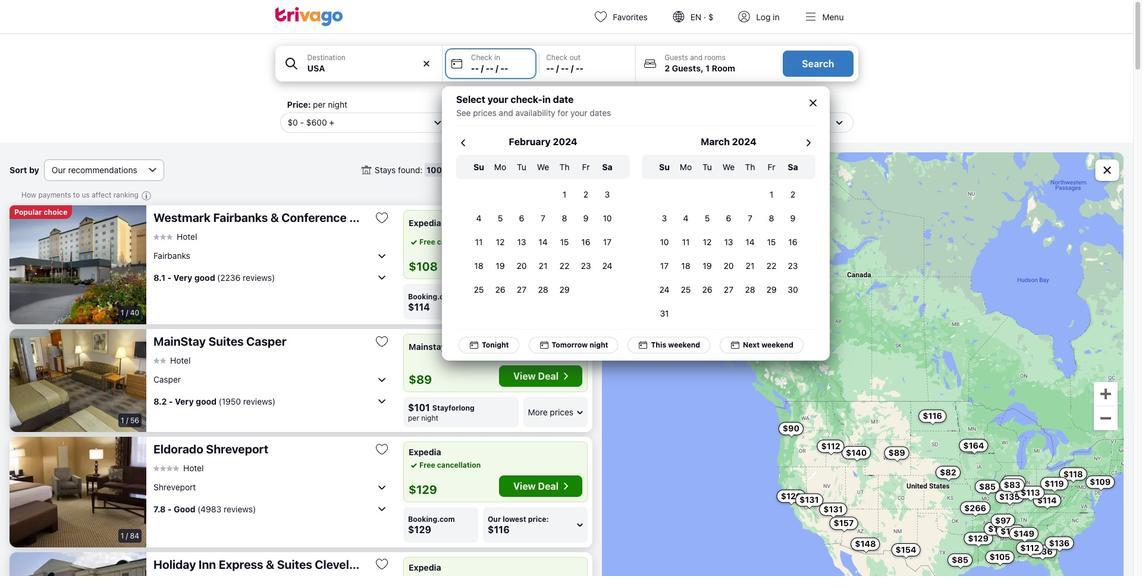 Task type: vqa. For each thing, say whether or not it's contained in the screenshot.
Legal information Link
no



Task type: locate. For each thing, give the bounding box(es) containing it.
25 button
[[468, 279, 490, 301], [675, 279, 697, 301]]

16 right included
[[582, 237, 591, 247]]

1 12 from the left
[[496, 237, 505, 247]]

0 horizontal spatial 29 button
[[554, 279, 575, 301]]

expedia for eldorado shreveport, (shreveport, usa) image
[[409, 447, 442, 457]]

view for $89
[[514, 371, 536, 382]]

menu
[[823, 12, 844, 22]]

27 for march
[[724, 285, 734, 295]]

good left (2236
[[195, 272, 215, 283]]

2 27 from the left
[[724, 285, 734, 295]]

fairbanks up 8.1
[[154, 251, 190, 261]]

0 vertical spatial cancellation
[[437, 238, 481, 246]]

free
[[420, 238, 436, 246], [420, 460, 436, 469]]

22 for february 2024
[[560, 261, 570, 271]]

0 horizontal spatial 12
[[496, 237, 505, 247]]

11 button
[[468, 232, 490, 253], [675, 232, 697, 253]]

0 horizontal spatial 20
[[517, 261, 527, 271]]

1 5 from the left
[[498, 213, 503, 223]]

21 for march
[[746, 261, 755, 271]]

and inside guests and rooms 2 guests, 1 room
[[691, 53, 703, 62]]

2 21 from the left
[[746, 261, 755, 271]]

1 27 from the left
[[517, 285, 527, 295]]

$149
[[1014, 528, 1035, 538]]

21 for february
[[539, 261, 548, 271]]

0 horizontal spatial 18 button
[[468, 255, 490, 277]]

14 for march
[[746, 237, 755, 247]]

usual down "our lowest price:" 'button'
[[560, 343, 580, 352]]

$85 for bottommost $85 button
[[952, 555, 969, 565]]

center
[[350, 211, 388, 224]]

less
[[524, 219, 541, 228], [524, 343, 541, 352]]

29 right our lowest price:
[[560, 285, 570, 295]]

1 vertical spatial in
[[495, 53, 501, 62]]

in inside button
[[773, 12, 780, 22]]

1 9 from the left
[[583, 213, 589, 223]]

28 button for march
[[740, 279, 761, 301]]

deal for $129
[[538, 481, 559, 491]]

very right 8.1
[[174, 272, 192, 283]]

than for westmark fairbanks & conference center
[[542, 219, 559, 228]]

28 left "30"
[[745, 285, 755, 295]]

22 button down included
[[554, 255, 575, 277]]

8.2 - very good (1950 reviews)
[[154, 396, 276, 406]]

1 29 from the left
[[560, 285, 570, 295]]

reviews) for &
[[243, 272, 275, 283]]

2 4 button from the left
[[675, 208, 697, 229]]

0 horizontal spatial weekend
[[668, 340, 700, 349]]

0 vertical spatial deal
[[538, 258, 559, 268]]

3 view deal button from the top
[[499, 475, 583, 497]]

hotel button for mainstay suites casper
[[154, 356, 191, 366]]

1 5 button from the left
[[490, 208, 511, 229]]

than up included
[[542, 219, 559, 228]]

16 button for february 2024
[[575, 232, 597, 253]]

2 vertical spatial deal
[[538, 481, 559, 491]]

$89 up '$101'
[[409, 373, 432, 386]]

$164 button
[[960, 439, 989, 452]]

free cancellation button down per night
[[409, 460, 481, 471]]

view deal for $129
[[514, 481, 559, 491]]

and up guests,
[[691, 53, 703, 62]]

reviews) down fairbanks button
[[243, 272, 275, 283]]

0 horizontal spatial 8 button
[[554, 208, 575, 229]]

1 horizontal spatial 21
[[746, 261, 755, 271]]

/ up filters
[[481, 63, 484, 73]]

1 6 button from the left
[[511, 208, 532, 229]]

view up 'our lowest price: $116'
[[514, 481, 536, 491]]

2 horizontal spatial 2
[[791, 189, 796, 200]]

usual for mainstay suites casper
[[560, 343, 580, 352]]

good left (1950
[[196, 396, 217, 406]]

16% less than usual
[[502, 219, 580, 228]]

mo left sites
[[494, 162, 506, 172]]

2 th from the left
[[745, 162, 755, 172]]

$109
[[1090, 477, 1111, 487]]

2 for february 2024
[[584, 189, 589, 200]]

casper up 'casper' button
[[246, 335, 287, 348]]

13 button
[[511, 232, 532, 253], [718, 232, 740, 253]]

28
[[538, 285, 548, 295], [745, 285, 755, 295]]

1 horizontal spatial 28
[[745, 285, 755, 295]]

good for mainstay
[[196, 396, 217, 406]]

view deal button for $129
[[499, 475, 583, 497]]

reviews) right (4983
[[224, 504, 256, 514]]

hotel button
[[154, 232, 197, 242], [154, 356, 191, 366], [154, 463, 204, 474]]

view deal down 20% less than usual on the bottom of the page
[[514, 371, 559, 382]]

1 booking.com from the top
[[408, 292, 455, 301]]

1 13 button from the left
[[511, 232, 532, 253]]

1 mo from the left
[[494, 162, 506, 172]]

lowest inside "our lowest price:" 'button'
[[503, 292, 527, 301]]

1 horizontal spatial per
[[408, 414, 420, 423]]

$136 button right $149 button
[[1045, 536, 1074, 550]]

2 expedia from the top
[[409, 447, 442, 457]]

1 15 button from the left
[[554, 232, 575, 253]]

0 horizontal spatial 4
[[476, 213, 482, 223]]

deal up 'our lowest price: $116'
[[538, 481, 559, 491]]

view deal button for $108
[[499, 252, 583, 274]]

casper up 8.2
[[154, 375, 181, 385]]

1 horizontal spatial sa
[[788, 162, 798, 172]]

suites
[[209, 335, 244, 348], [448, 342, 474, 352], [277, 557, 312, 571]]

0 horizontal spatial shreveport
[[154, 482, 196, 492]]

0 vertical spatial free cancellation
[[420, 238, 481, 246]]

1 20 from the left
[[517, 261, 527, 271]]

1 vertical spatial $112 button
[[1017, 541, 1044, 554]]

night up +
[[328, 99, 348, 110]]

th down 'march 2024'
[[745, 162, 755, 172]]

0 horizontal spatial sa
[[602, 162, 613, 172]]

th for february 2024
[[560, 162, 570, 172]]

2 11 from the left
[[682, 237, 690, 247]]

price: inside 'button'
[[529, 292, 549, 301]]

1 22 button from the left
[[554, 255, 575, 277]]

hotel button down westmark
[[154, 232, 197, 242]]

march
[[701, 136, 730, 147]]

28 button for february
[[532, 279, 554, 301]]

2 29 from the left
[[767, 285, 777, 295]]

2 21 button from the left
[[740, 255, 761, 277]]

$131 inside $131 $97
[[824, 504, 843, 514]]

1 horizontal spatial night
[[422, 414, 439, 423]]

18 button
[[468, 255, 490, 277], [675, 255, 697, 277]]

1 horizontal spatial 3
[[662, 213, 667, 223]]

$136 down $149 button
[[1032, 546, 1053, 556]]

lowest
[[503, 292, 527, 301], [503, 515, 527, 524]]

stayforlong
[[433, 403, 475, 412]]

1 vertical spatial good
[[196, 396, 217, 406]]

16 button for march 2024
[[783, 232, 804, 253]]

view deal button down 20% less than usual on the bottom of the page
[[499, 366, 583, 387]]

2 6 button from the left
[[718, 208, 740, 229]]

16 button right included
[[575, 232, 597, 253]]

westmark
[[154, 211, 211, 224]]

1 horizontal spatial and
[[691, 53, 703, 62]]

25 button right booking.com $114
[[468, 279, 490, 301]]

2 mo from the left
[[680, 162, 692, 172]]

2 9 button from the left
[[783, 208, 804, 229]]

1 horizontal spatial $85
[[980, 481, 996, 491]]

$85 button up $266
[[975, 480, 1000, 493]]

2 than from the top
[[542, 343, 559, 352]]

1 th from the left
[[560, 162, 570, 172]]

0 horizontal spatial and
[[499, 108, 513, 118]]

29 button for february 2024
[[554, 279, 575, 301]]

8 for march 2024
[[769, 213, 774, 223]]

reviews) for casper
[[243, 396, 276, 406]]

deal down 20% less than usual on the bottom of the page
[[538, 371, 559, 382]]

1 11 from the left
[[475, 237, 483, 247]]

february
[[509, 136, 551, 147]]

2 check from the left
[[547, 53, 568, 62]]

0 horizontal spatial 11 button
[[468, 232, 490, 253]]

1 28 from the left
[[538, 285, 548, 295]]

guest rating
[[565, 99, 615, 110]]

2 vertical spatial reviews)
[[224, 504, 256, 514]]

1 27 button from the left
[[511, 279, 532, 301]]

stays
[[375, 165, 396, 175]]

3 for march 2024
[[662, 213, 667, 223]]

1 view deal from the top
[[514, 258, 559, 268]]

2 su from the left
[[659, 162, 670, 172]]

1 su from the left
[[474, 162, 484, 172]]

/ left the 56
[[126, 416, 128, 425]]

hotel down mainstay
[[170, 356, 191, 366]]

1 26 button from the left
[[490, 279, 511, 301]]

2 button down next image
[[783, 184, 804, 205]]

24 button for february 2024
[[597, 255, 618, 277]]

dates
[[590, 108, 611, 118]]

1 weekend from the left
[[668, 340, 700, 349]]

27 for february
[[517, 285, 527, 295]]

0 horizontal spatial 10
[[603, 213, 612, 223]]

view deal button down included
[[499, 252, 583, 274]]

1 vertical spatial $85 button
[[948, 553, 973, 567]]

17 for february 2024
[[603, 237, 612, 247]]

2 9 from the left
[[791, 213, 796, 223]]

1 horizontal spatial fr
[[768, 162, 776, 172]]

$89
[[409, 373, 432, 386], [889, 448, 906, 458]]

2 4 from the left
[[683, 213, 689, 223]]

$87 button
[[1002, 476, 1026, 489]]

0 horizontal spatial 13 button
[[511, 232, 532, 253]]

westmark fairbanks & conference center, (fairbanks, usa) image
[[10, 205, 146, 324]]

check inside check in -- / -- / --
[[471, 53, 493, 62]]

2 vertical spatial expedia
[[409, 562, 442, 572]]

$114 down $108 in the top of the page
[[408, 302, 430, 312]]

1 vertical spatial 17 button
[[654, 255, 675, 277]]

per down '$101'
[[408, 414, 420, 423]]

8
[[562, 213, 567, 223], [769, 213, 774, 223]]

1 button for february 2024
[[554, 184, 575, 205]]

17 button for february 2024
[[597, 232, 618, 253]]

$113 button
[[1017, 486, 1045, 499]]

1 vertical spatial 3 button
[[654, 208, 675, 229]]

1 horizontal spatial 18 button
[[675, 255, 697, 277]]

filters
[[464, 99, 490, 110]]

2 button for march 2024
[[783, 184, 804, 205]]

1 view deal button from the top
[[499, 252, 583, 274]]

lowest for our lowest price:
[[503, 292, 527, 301]]

1 25 from the left
[[474, 285, 484, 295]]

12 button for march
[[697, 232, 718, 253]]

cleveland
[[315, 557, 370, 571]]

$131
[[800, 495, 819, 505], [824, 504, 843, 514]]

popular choice button
[[10, 205, 72, 219]]

17 for march 2024
[[660, 261, 669, 271]]

casper
[[246, 335, 287, 348], [154, 375, 181, 385]]

$113
[[1021, 487, 1041, 497]]

check up filters
[[471, 53, 493, 62]]

16 button up "30"
[[783, 232, 804, 253]]

1 vertical spatial 10
[[660, 237, 669, 247]]

tu down the march
[[703, 162, 712, 172]]

2 19 from the left
[[703, 261, 712, 271]]

fairbanks up fairbanks button
[[213, 211, 268, 224]]

deal
[[538, 258, 559, 268], [538, 371, 559, 382], [538, 481, 559, 491]]

2 price: from the top
[[529, 515, 549, 524]]

1 horizontal spatial 16
[[789, 237, 798, 247]]

$116 inside the $116 button
[[923, 411, 943, 421]]

february 2024
[[509, 136, 577, 147]]

1 18 from the left
[[474, 261, 483, 271]]

than for mainstay suites casper
[[542, 343, 559, 352]]

1 horizontal spatial 15 button
[[761, 232, 783, 253]]

2 inside guests and rooms 2 guests, 1 room
[[665, 63, 670, 73]]

view deal down included
[[514, 258, 559, 268]]

0 horizontal spatial 19 button
[[490, 255, 511, 277]]

6 for february
[[519, 213, 524, 223]]

1 horizontal spatial 24 button
[[654, 279, 675, 301]]

usual down 324
[[560, 219, 580, 228]]

2 vertical spatial view deal button
[[499, 475, 583, 497]]

2 free from the top
[[420, 460, 436, 469]]

free cancellation button up $108 in the top of the page
[[409, 237, 481, 248]]

2 usual from the top
[[560, 343, 580, 352]]

hotel for mainstay
[[170, 356, 191, 366]]

view deal for $89
[[514, 371, 559, 382]]

25 left our lowest price:
[[474, 285, 484, 295]]

1 horizontal spatial 29
[[767, 285, 777, 295]]

1 vertical spatial deal
[[538, 371, 559, 382]]

hotel
[[177, 232, 197, 242], [170, 356, 191, 366], [183, 463, 204, 473]]

$129 inside $129 $179
[[968, 533, 989, 543]]

1 horizontal spatial 23 button
[[783, 255, 804, 277]]

express
[[219, 557, 264, 571]]

& right express
[[266, 557, 275, 571]]

clear image
[[421, 58, 432, 69]]

1 horizontal spatial 20
[[724, 261, 734, 271]]

th left 324
[[560, 162, 570, 172]]

sa right 324
[[602, 162, 613, 172]]

1 horizontal spatial 26
[[702, 285, 713, 295]]

2 view deal from the top
[[514, 371, 559, 382]]

view down 20%
[[514, 371, 536, 382]]

1 horizontal spatial 11
[[682, 237, 690, 247]]

$97
[[995, 515, 1011, 525]]

expedia down per night
[[409, 447, 442, 457]]

1 14 button from the left
[[532, 232, 554, 253]]

availability
[[515, 108, 555, 118]]

0 horizontal spatial 15 button
[[554, 232, 575, 253]]

1 28 button from the left
[[532, 279, 554, 301]]

$89 right $140 button
[[889, 448, 906, 458]]

2 deal from the top
[[538, 371, 559, 382]]

select inside button
[[666, 117, 690, 127]]

/ up date
[[557, 63, 559, 73]]

0 horizontal spatial 4 button
[[468, 208, 490, 229]]

(2236
[[217, 272, 241, 283]]

$112 left the $140
[[821, 441, 841, 451]]

2 view from the top
[[514, 371, 536, 382]]

1 vertical spatial prices
[[550, 407, 574, 417]]

popular
[[14, 208, 42, 217]]

Destination search field
[[308, 62, 435, 74]]

$129
[[409, 482, 437, 496], [408, 524, 432, 535], [968, 533, 989, 543]]

8 for february 2024
[[562, 213, 567, 223]]

2 8 button from the left
[[761, 208, 783, 229]]

in inside check in -- / -- / --
[[495, 53, 501, 62]]

2 13 from the left
[[724, 237, 733, 247]]

check out -- / -- / --
[[547, 53, 584, 73]]

2 22 button from the left
[[761, 255, 783, 277]]

view deal
[[514, 258, 559, 268], [514, 371, 559, 382], [514, 481, 559, 491]]

3 for february 2024
[[605, 189, 610, 200]]

usual for westmark fairbanks & conference center
[[560, 219, 580, 228]]

0 horizontal spatial 22
[[560, 261, 570, 271]]

2 vertical spatial hotel
[[183, 463, 204, 473]]

$148 button
[[851, 537, 880, 551]]

hotel down eldorado
[[183, 463, 204, 473]]

lowest inside 'our lowest price: $116'
[[503, 515, 527, 524]]

1 4 button from the left
[[468, 208, 490, 229]]

deal down included
[[538, 258, 559, 268]]

1 horizontal spatial 11 button
[[675, 232, 697, 253]]

$112 button left the $140
[[817, 440, 845, 453]]

room
[[712, 63, 736, 73]]

less right 20%
[[524, 343, 541, 352]]

1 we from the left
[[537, 162, 549, 172]]

28 down included
[[538, 285, 548, 295]]

1 expedia from the top
[[409, 218, 442, 228]]

1 21 button from the left
[[532, 255, 554, 277]]

5 button for february 2024
[[490, 208, 511, 229]]

3 view deal from the top
[[514, 481, 559, 491]]

1 26 from the left
[[495, 285, 505, 295]]

1 19 button from the left
[[490, 255, 511, 277]]

9 for march 2024
[[791, 213, 796, 223]]

25 up "this weekend"
[[681, 285, 691, 295]]

0 vertical spatial very
[[174, 272, 192, 283]]

1 usual from the top
[[560, 219, 580, 228]]

weekend right the this at the bottom of the page
[[668, 340, 700, 349]]

1 horizontal spatial $112
[[1021, 542, 1040, 553]]

14 for february
[[539, 237, 548, 247]]

1 19 from the left
[[496, 261, 505, 271]]

2 8 from the left
[[769, 213, 774, 223]]

cancellation up $108 in the top of the page
[[437, 238, 481, 246]]

2 button down 324
[[575, 184, 597, 205]]

0 horizontal spatial check
[[471, 53, 493, 62]]

your right for
[[571, 108, 588, 118]]

more prices
[[528, 407, 574, 417]]

0 horizontal spatial 19
[[496, 261, 505, 271]]

8.1
[[154, 272, 166, 283]]

0 vertical spatial view deal
[[514, 258, 559, 268]]

1 vertical spatial view deal button
[[499, 366, 583, 387]]

than right 20%
[[542, 343, 559, 352]]

1 horizontal spatial 4 button
[[675, 208, 697, 229]]

sites
[[513, 165, 531, 175]]

free cancellation button
[[409, 237, 481, 248], [409, 460, 481, 471]]

2 booking.com from the top
[[408, 515, 455, 524]]

inn
[[199, 557, 216, 571]]

$136
[[1049, 538, 1070, 548], [1032, 546, 1053, 556]]

$131 for $131 $97
[[824, 504, 843, 514]]

1 price: from the top
[[529, 292, 549, 301]]

25 for march 2024
[[681, 285, 691, 295]]

eldorado shreveport, (shreveport, usa) image
[[10, 437, 146, 547]]

su
[[474, 162, 484, 172], [659, 162, 670, 172]]

hotel button down eldorado
[[154, 463, 204, 474]]

1 2 button from the left
[[575, 184, 597, 205]]

13 button for february
[[511, 232, 532, 253]]

2 16 from the left
[[789, 237, 798, 247]]

hotel down westmark
[[177, 232, 197, 242]]

4 button for february 2024
[[468, 208, 490, 229]]

17 button
[[597, 232, 618, 253], [654, 255, 675, 277]]

1 horizontal spatial 25
[[681, 285, 691, 295]]

3 deal from the top
[[538, 481, 559, 491]]

$85 up $266
[[980, 481, 996, 491]]

0 horizontal spatial 20 button
[[511, 255, 532, 277]]

check inside 'check out -- / -- / --'
[[547, 53, 568, 62]]

2 vertical spatial night
[[422, 414, 439, 423]]

suites for mainstay
[[448, 342, 474, 352]]

6 button for february
[[511, 208, 532, 229]]

prices right more at the left bottom
[[550, 407, 574, 417]]

prices inside select your check-in date see prices and availability for your dates
[[473, 108, 497, 118]]

2 12 button from the left
[[697, 232, 718, 253]]

3 button for march 2024
[[654, 208, 675, 229]]

view deal up 'our lowest price: $116'
[[514, 481, 559, 491]]

shreveport up good in the left of the page
[[154, 482, 196, 492]]

2 2024 from the left
[[732, 136, 757, 147]]

$114 inside booking.com $114
[[408, 302, 430, 312]]

$97 button
[[991, 514, 1016, 527]]

$154 button
[[892, 543, 921, 556]]

1 21 from the left
[[539, 261, 548, 271]]

1 2024 from the left
[[553, 136, 577, 147]]

1 vertical spatial night
[[590, 340, 608, 349]]

1 vertical spatial view
[[514, 371, 536, 382]]

our inside 'button'
[[488, 292, 501, 301]]

2 5 button from the left
[[697, 208, 718, 229]]

28 button left "30"
[[740, 279, 761, 301]]

0 horizontal spatial 18
[[474, 261, 483, 271]]

0 horizontal spatial 28 button
[[532, 279, 554, 301]]

good for westmark
[[195, 272, 215, 283]]

1 1 button from the left
[[554, 184, 575, 205]]

0 vertical spatial our
[[488, 292, 501, 301]]

reviews) down 'casper' button
[[243, 396, 276, 406]]

$131 button
[[796, 493, 823, 506], [820, 503, 847, 516]]

Destination field
[[275, 46, 442, 82]]

$112 down $149 button
[[1021, 542, 1040, 553]]

guest
[[565, 99, 589, 110]]

0 horizontal spatial 25 button
[[468, 279, 490, 301]]

less for westmark fairbanks & conference center
[[524, 219, 541, 228]]

$136 for $136
[[1049, 538, 1070, 548]]

0 horizontal spatial fr
[[582, 162, 590, 172]]

check left out
[[547, 53, 568, 62]]

and down check- in the left top of the page
[[499, 108, 513, 118]]

sa down usa button
[[788, 162, 798, 172]]

2 25 from the left
[[681, 285, 691, 295]]

free down per night
[[420, 460, 436, 469]]

18 button up 31 button
[[675, 255, 697, 277]]

13 for february
[[517, 237, 526, 247]]

1 free cancellation from the top
[[420, 238, 481, 246]]

3 button for february 2024
[[597, 184, 618, 205]]

2 23 from the left
[[788, 261, 798, 271]]

2 29 button from the left
[[761, 279, 783, 301]]

1 vertical spatial $114
[[1038, 495, 1057, 505]]

12 for february 2024
[[496, 237, 505, 247]]

0 horizontal spatial 21 button
[[532, 255, 554, 277]]

price: inside 'our lowest price: $116'
[[529, 515, 549, 524]]

1 vertical spatial reviews)
[[243, 396, 276, 406]]

expedia up $108 in the top of the page
[[409, 218, 442, 228]]

$116
[[923, 411, 943, 421], [488, 524, 510, 535]]

tu down february
[[517, 162, 526, 172]]

shreveport button
[[154, 478, 389, 497]]

23 button
[[575, 255, 597, 277], [783, 255, 804, 277]]

$179
[[989, 523, 1009, 533]]

1 vertical spatial very
[[175, 396, 194, 406]]

2 23 button from the left
[[783, 255, 804, 277]]

cancellation down stayforlong
[[437, 460, 481, 469]]

1 horizontal spatial 18
[[682, 261, 691, 271]]

0 horizontal spatial $89
[[409, 373, 432, 386]]

2 16 button from the left
[[783, 232, 804, 253]]

and
[[691, 53, 703, 62], [499, 108, 513, 118]]

2 lowest from the top
[[503, 515, 527, 524]]

our lowest price: button
[[483, 284, 588, 320]]

26 button for february 2024
[[490, 279, 511, 301]]

1 vertical spatial your
[[571, 108, 588, 118]]

3
[[605, 189, 610, 200], [662, 213, 667, 223]]

in inside select your check-in date see prices and availability for your dates
[[543, 94, 551, 105]]

13 for march
[[724, 237, 733, 247]]

0 horizontal spatial 13
[[517, 237, 526, 247]]

1 tu from the left
[[517, 162, 526, 172]]

0 vertical spatial prices
[[473, 108, 497, 118]]

1 lowest from the top
[[503, 292, 527, 301]]

2 15 from the left
[[767, 237, 776, 247]]

free up $108 in the top of the page
[[420, 238, 436, 246]]

0 vertical spatial reviews)
[[243, 272, 275, 283]]

select
[[456, 94, 485, 105], [465, 117, 489, 127], [666, 117, 690, 127]]

view deal button up 'our lowest price: $116'
[[499, 475, 583, 497]]

fr down usa
[[768, 162, 776, 172]]

2 25 button from the left
[[675, 279, 697, 301]]

$164
[[964, 440, 985, 450]]

1 vertical spatial free
[[420, 460, 436, 469]]

0 horizontal spatial 21
[[539, 261, 548, 271]]

1 horizontal spatial 5 button
[[697, 208, 718, 229]]

we right sites
[[537, 162, 549, 172]]

2 1 button from the left
[[761, 184, 783, 205]]

next
[[743, 340, 760, 349]]

our inside 'our lowest price: $116'
[[488, 515, 501, 524]]

0 vertical spatial usual
[[560, 219, 580, 228]]

1 inside guests and rooms 2 guests, 1 room
[[706, 63, 710, 73]]

fr for february 2024
[[582, 162, 590, 172]]

0 vertical spatial $112 button
[[817, 440, 845, 453]]

8.1 - very good (2236 reviews)
[[154, 272, 275, 283]]

18 for march 2024
[[682, 261, 691, 271]]

less up breakfast included
[[524, 219, 541, 228]]

price: per night
[[287, 99, 348, 110]]

12 button for february
[[490, 232, 511, 253]]

29 left "30"
[[767, 285, 777, 295]]

0 horizontal spatial 24
[[602, 261, 613, 271]]

$108
[[409, 260, 438, 273]]

22 button for march 2024
[[761, 255, 783, 277]]

1 / 56
[[121, 416, 139, 425]]

/ up select your check-in date see prices and availability for your dates
[[496, 63, 499, 73]]

1 vertical spatial 10 button
[[654, 232, 675, 253]]

2 14 button from the left
[[740, 232, 761, 253]]

20 for march
[[724, 261, 734, 271]]

$89 inside $89 button
[[889, 448, 906, 458]]

1 6 from the left
[[519, 213, 524, 223]]

how payments to us affect ranking
[[21, 190, 139, 199]]

$136 inside $136 $105
[[1032, 546, 1053, 556]]

weekend
[[668, 340, 700, 349], [762, 340, 794, 349]]

$85 button down $129 button
[[948, 553, 973, 567]]

2 less from the top
[[524, 343, 541, 352]]

$154
[[896, 544, 917, 555]]

2 20 from the left
[[724, 261, 734, 271]]

15 button up 30 button at the right of the page
[[761, 232, 783, 253]]

good
[[195, 272, 215, 283], [196, 396, 217, 406]]

25 for february 2024
[[474, 285, 484, 295]]

0 vertical spatial $85 button
[[975, 480, 1000, 493]]

29 button left "30"
[[761, 279, 783, 301]]

$114 down $119 button
[[1038, 495, 1057, 505]]

free cancellation up $108 in the top of the page
[[420, 238, 481, 246]]

1 22 from the left
[[560, 261, 570, 271]]

1 9 button from the left
[[575, 208, 597, 229]]

1 vertical spatial lowest
[[503, 515, 527, 524]]

1 horizontal spatial $116
[[923, 411, 943, 421]]

mo down select button at the right top
[[680, 162, 692, 172]]

16 for february 2024
[[582, 237, 591, 247]]

0 vertical spatial 10 button
[[597, 208, 618, 229]]

2 weekend from the left
[[762, 340, 794, 349]]

3 hotel button from the top
[[154, 463, 204, 474]]

17 button for march 2024
[[654, 255, 675, 277]]

0 vertical spatial $89
[[409, 373, 432, 386]]

$179 button
[[984, 522, 1013, 535]]

your left check- in the left top of the page
[[488, 94, 508, 105]]

15 button for march 2024
[[761, 232, 783, 253]]

0 horizontal spatial 27 button
[[511, 279, 532, 301]]

fairbanks inside fairbanks button
[[154, 251, 190, 261]]

$82
[[940, 467, 957, 477]]

29 button
[[554, 279, 575, 301], [761, 279, 783, 301]]

2 18 from the left
[[682, 261, 691, 271]]

2024 down all
[[553, 136, 577, 147]]

menu button
[[794, 0, 859, 33]]

$118
[[1064, 469, 1083, 479]]

popular choice
[[14, 208, 67, 217]]

0 vertical spatial free cancellation button
[[409, 237, 481, 248]]

1 horizontal spatial 12 button
[[697, 232, 718, 253]]

1 14 from the left
[[539, 237, 548, 247]]

28 button down included
[[532, 279, 554, 301]]



Task type: describe. For each thing, give the bounding box(es) containing it.
booking.com for $108
[[408, 292, 455, 301]]

$114 inside button
[[1038, 495, 1057, 505]]

mainstay
[[154, 335, 206, 348]]

hotel button for eldorado shreveport
[[154, 463, 204, 474]]

10 button for february 2024
[[597, 208, 618, 229]]

su for february
[[474, 162, 484, 172]]

deal for $89
[[538, 371, 559, 382]]

8 button for march 2024
[[761, 208, 783, 229]]

sa for march 2024
[[788, 162, 798, 172]]

26 for february
[[495, 285, 505, 295]]

breakfast included button
[[483, 237, 557, 248]]

$137
[[1001, 526, 1021, 536]]

$105
[[990, 552, 1011, 562]]

check for check in -- / -- / --
[[471, 53, 493, 62]]

$136 for $136 $105
[[1032, 546, 1053, 556]]

sort
[[10, 165, 27, 175]]

/ down out
[[571, 63, 574, 73]]

how payments to us affect ranking button
[[21, 190, 154, 203]]

$101
[[408, 402, 430, 413]]

next image
[[802, 135, 816, 150]]

in for log
[[773, 12, 780, 22]]

booking.com $129
[[408, 515, 455, 535]]

$83
[[1004, 480, 1021, 490]]

0 horizontal spatial $112 button
[[817, 440, 845, 453]]

1 vertical spatial casper
[[154, 375, 181, 385]]

$89 button
[[885, 446, 910, 459]]

prices inside button
[[550, 407, 574, 417]]

night for per night
[[422, 414, 439, 423]]

1 cancellation from the top
[[437, 238, 481, 246]]

$148
[[855, 539, 876, 549]]

log in button
[[728, 0, 794, 33]]

8.2
[[154, 396, 167, 406]]

31 button
[[654, 303, 675, 324]]

0 vertical spatial &
[[271, 211, 279, 224]]

24 for february 2024
[[602, 261, 613, 271]]

1 horizontal spatial $85 button
[[975, 480, 1000, 493]]

holiday
[[154, 557, 196, 571]]

7 for march
[[748, 213, 753, 223]]

/ left 40
[[126, 308, 128, 317]]

mainstay suites casper
[[154, 335, 287, 348]]

40
[[130, 308, 139, 317]]

previous image
[[456, 135, 471, 150]]

4 for february 2024
[[476, 213, 482, 223]]

29 button for march 2024
[[761, 279, 783, 301]]

(4983
[[198, 504, 222, 514]]

mainstay suites casper, (casper, usa) image
[[10, 329, 146, 432]]

4 for march 2024
[[683, 213, 689, 223]]

19 for february
[[496, 261, 505, 271]]

select inside select your check-in date see prices and availability for your dates
[[456, 94, 485, 105]]

1 vertical spatial per
[[408, 414, 420, 423]]

19 button for february
[[490, 255, 511, 277]]

holiday inn express & suites cleveland
[[154, 557, 370, 571]]

15 for february 2024
[[560, 237, 569, 247]]

expedia for "holiday inn express & suites cleveland, (cleveland, usa)" "image"
[[409, 562, 442, 572]]

select button
[[658, 98, 754, 132]]

15 button for february 2024
[[554, 232, 575, 253]]

affect
[[92, 190, 112, 199]]

eldorado
[[154, 442, 204, 456]]

0 horizontal spatial $112
[[821, 441, 841, 451]]

see
[[456, 108, 471, 118]]

0 vertical spatial casper
[[246, 335, 287, 348]]

guests
[[665, 53, 689, 62]]

11 for march 2024
[[682, 237, 690, 247]]

/ left 84
[[126, 531, 128, 540]]

1 deal from the top
[[538, 258, 559, 268]]

8 button for february 2024
[[554, 208, 575, 229]]

to
[[73, 190, 80, 199]]

en · $
[[691, 12, 714, 22]]

2024 for march 2024
[[732, 136, 757, 147]]

2 cancellation from the top
[[437, 460, 481, 469]]

$90 button
[[779, 422, 804, 435]]

$109 $113
[[1021, 477, 1111, 497]]

1 horizontal spatial suites
[[277, 557, 312, 571]]

log in
[[757, 12, 780, 22]]

23 for march 2024
[[788, 261, 798, 271]]

13 button for march
[[718, 232, 740, 253]]

sa for february 2024
[[602, 162, 613, 172]]

5 for february
[[498, 213, 503, 223]]

stays found: 1000+
[[375, 165, 453, 175]]

holiday inn express & suites cleveland, (cleveland, usa) image
[[10, 552, 146, 576]]

1 button for march 2024
[[761, 184, 783, 205]]

$129 inside booking.com $129
[[408, 524, 432, 535]]

hotel for eldorado
[[183, 463, 204, 473]]

tonight
[[482, 340, 509, 349]]

$136 $105
[[990, 546, 1053, 562]]

more
[[528, 407, 548, 417]]

+
[[329, 117, 335, 127]]

0 vertical spatial your
[[488, 94, 508, 105]]

$136 button down $149 button
[[1028, 545, 1057, 558]]

1 / 40
[[121, 308, 139, 317]]

25 button for february 2024
[[468, 279, 490, 301]]

26 button for march 2024
[[697, 279, 718, 301]]

10 for march 2024
[[660, 237, 669, 247]]

booking.com for $129
[[408, 515, 455, 524]]

very for mainstay
[[175, 396, 194, 406]]

$149 button
[[1010, 527, 1039, 540]]

this
[[651, 340, 667, 349]]

$85 for rightmost $85 button
[[980, 481, 996, 491]]

$114 button
[[1034, 494, 1062, 507]]

1 vertical spatial &
[[266, 557, 275, 571]]

$82 button
[[936, 466, 961, 479]]

select down filters
[[465, 117, 489, 127]]

2 free cancellation from the top
[[420, 460, 481, 469]]

sort by
[[10, 165, 39, 175]]

breakfast included
[[494, 238, 557, 246]]

$129 for $129
[[409, 482, 437, 496]]

lowest for our lowest price: $116
[[503, 515, 527, 524]]

su for march
[[659, 162, 670, 172]]

4 button for march 2024
[[675, 208, 697, 229]]

$157
[[834, 518, 854, 528]]

this weekend
[[651, 340, 700, 349]]

en
[[691, 12, 702, 22]]

23 for february 2024
[[581, 261, 591, 271]]

1 view from the top
[[514, 258, 536, 268]]

12 for march 2024
[[703, 237, 712, 247]]

18 button for march 2024
[[675, 255, 697, 277]]

0 vertical spatial hotel
[[177, 232, 197, 242]]

2 free cancellation button from the top
[[409, 460, 481, 471]]

map region
[[602, 152, 1125, 576]]

16 for march 2024
[[789, 237, 798, 247]]

9 for february 2024
[[583, 213, 589, 223]]

$109 button
[[1086, 475, 1115, 489]]

fairbanks inside westmark fairbanks & conference center button
[[213, 211, 268, 224]]

night for tomorrow night
[[590, 340, 608, 349]]

22 button for february 2024
[[554, 255, 575, 277]]

and inside select your check-in date see prices and availability for your dates
[[499, 108, 513, 118]]

11 button for february 2024
[[468, 232, 490, 253]]

favorites link
[[585, 0, 662, 33]]

23 button for february 2024
[[575, 255, 597, 277]]

included
[[528, 238, 557, 246]]

suites for mainstay
[[209, 335, 244, 348]]

1 hotel button from the top
[[154, 232, 197, 242]]

10 for february 2024
[[603, 213, 612, 223]]

25 button for march 2024
[[675, 279, 697, 301]]

11 for february 2024
[[475, 237, 483, 247]]

26 for march
[[702, 285, 713, 295]]

log
[[757, 12, 771, 22]]

weekend for this weekend
[[668, 340, 700, 349]]

24 button for march 2024
[[654, 279, 675, 301]]

$83 button
[[1000, 478, 1025, 492]]

westmark fairbanks & conference center button
[[154, 210, 388, 225]]

0 horizontal spatial night
[[328, 99, 348, 110]]

2024 for february 2024
[[553, 136, 577, 147]]

6 for march
[[726, 213, 732, 223]]

0 vertical spatial shreveport
[[206, 442, 269, 456]]

324
[[575, 165, 591, 175]]

choice
[[44, 208, 67, 217]]

1 horizontal spatial your
[[571, 108, 588, 118]]

29 for march 2024
[[767, 285, 777, 295]]

$0
[[288, 117, 298, 127]]

next weekend
[[743, 340, 794, 349]]

1 / 84
[[121, 531, 139, 540]]

$116 button
[[919, 409, 947, 423]]

$87
[[1006, 477, 1022, 487]]

0 vertical spatial per
[[313, 99, 326, 110]]

1 free from the top
[[420, 238, 436, 246]]

7 button for february
[[532, 208, 554, 229]]

tu for february
[[517, 162, 526, 172]]

ranking
[[114, 190, 139, 199]]

out
[[570, 53, 581, 62]]

$116 inside 'our lowest price: $116'
[[488, 524, 510, 535]]

holiday inn express & suites cleveland button
[[154, 557, 370, 572]]

for
[[558, 108, 568, 118]]

guests and rooms 2 guests, 1 room
[[665, 53, 736, 73]]

our for our lowest price:
[[488, 292, 501, 301]]

1 free cancellation button from the top
[[409, 237, 481, 248]]

search
[[803, 58, 835, 69]]

28 for march
[[745, 285, 755, 295]]

56
[[130, 416, 139, 425]]

84
[[130, 531, 139, 540]]

1 horizontal spatial $112 button
[[1017, 541, 1044, 554]]

westmark fairbanks & conference center
[[154, 211, 388, 224]]

booking
[[479, 165, 510, 175]]

select your check-in date see prices and availability for your dates
[[456, 94, 611, 118]]

15 for march 2024
[[767, 237, 776, 247]]

$129 $179
[[968, 523, 1009, 543]]

payments
[[38, 190, 71, 199]]

$105 button
[[986, 550, 1015, 564]]

20 button for march
[[718, 255, 740, 277]]

20%
[[501, 343, 518, 352]]

fr for march 2024
[[768, 162, 776, 172]]

21 button for march
[[740, 255, 761, 277]]

en · $ button
[[662, 0, 728, 33]]

view for $129
[[514, 481, 536, 491]]

18 button for february 2024
[[468, 255, 490, 277]]

less for mainstay suites casper
[[524, 343, 541, 352]]

·
[[704, 12, 707, 22]]

5 button for march 2024
[[697, 208, 718, 229]]

7.8
[[154, 504, 166, 514]]

27 button for february
[[511, 279, 532, 301]]

1 vertical spatial $112
[[1021, 542, 1040, 553]]

rooms
[[705, 53, 726, 62]]

21 button for february
[[532, 255, 554, 277]]

$137 button
[[997, 525, 1025, 538]]

27 button for march
[[718, 279, 740, 301]]

more prices button
[[524, 397, 588, 427]]

by
[[29, 165, 39, 175]]



